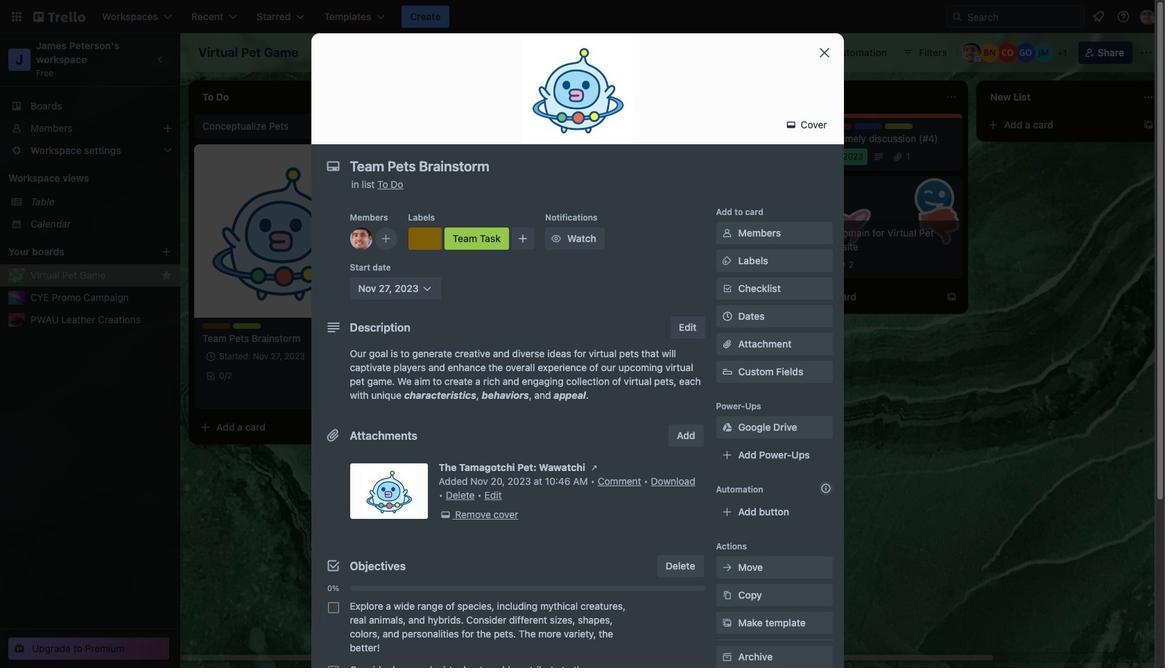 Task type: describe. For each thing, give the bounding box(es) containing it.
show menu image
[[1140, 46, 1154, 60]]

add board image
[[161, 246, 172, 257]]

close dialog image
[[816, 44, 833, 61]]

your boards with 3 items element
[[8, 243, 140, 260]]

search image
[[952, 11, 963, 22]]

gary orlando (garyorlando) image
[[1016, 43, 1035, 62]]

0 horizontal spatial color: bold lime, title: "team task" element
[[233, 323, 261, 329]]

starred icon image
[[161, 270, 172, 281]]

2 vertical spatial james peterson (jamespeterson93) image
[[350, 387, 366, 404]]

workspace navigation collapse icon image
[[151, 50, 171, 69]]

james peterson (jamespeterson93) image
[[1140, 8, 1157, 25]]

color: blue, title: "fyi" element
[[855, 123, 882, 129]]

Search field
[[946, 6, 1085, 28]]

0 vertical spatial color: bold lime, title: "team task" element
[[444, 228, 509, 250]]

primary element
[[0, 0, 1165, 33]]

jeremy miller (jeremymiller198) image
[[1034, 43, 1054, 62]]



Task type: vqa. For each thing, say whether or not it's contained in the screenshot.
the board creation restrictions
no



Task type: locate. For each thing, give the bounding box(es) containing it.
Board name text field
[[191, 42, 305, 64]]

color: bold lime, title: none image
[[885, 123, 913, 129]]

1 horizontal spatial create from template… image
[[1143, 119, 1154, 130]]

ben nelson (bennelson96) image
[[980, 43, 999, 62]]

0 vertical spatial james peterson (jamespeterson93) image
[[962, 43, 981, 62]]

2 create from template… image from the left
[[1143, 119, 1154, 130]]

1 vertical spatial create from template… image
[[355, 422, 366, 433]]

color: red, title: "blocker" element
[[824, 123, 852, 129]]

1 vertical spatial james peterson (jamespeterson93) image
[[350, 228, 372, 250]]

star or unstar board image
[[314, 47, 325, 58]]

add members to card image
[[380, 232, 392, 246]]

1 vertical spatial color: bold lime, title: "team task" element
[[233, 323, 261, 329]]

None checkbox
[[794, 148, 868, 165], [328, 666, 339, 668], [794, 148, 868, 165], [328, 666, 339, 668]]

customize views image
[[518, 46, 532, 60]]

color: bold lime, title: "team task" element
[[444, 228, 509, 250], [233, 323, 261, 329]]

1 horizontal spatial create from template… image
[[946, 291, 957, 302]]

color: green, title: "goal" element
[[794, 123, 821, 129]]

sm image
[[720, 226, 734, 240], [720, 420, 734, 434], [588, 461, 601, 474], [720, 560, 734, 574], [720, 616, 734, 630]]

create from template… image
[[946, 291, 957, 302], [355, 422, 366, 433]]

create from template… image
[[552, 119, 563, 130], [1143, 119, 1154, 130]]

color: bold lime, title: "team task" element right color: yellow, title: none image
[[444, 228, 509, 250]]

color: yellow, title: none image
[[203, 323, 230, 329]]

0 horizontal spatial create from template… image
[[552, 119, 563, 130]]

None text field
[[343, 154, 801, 179]]

0 notifications image
[[1090, 8, 1107, 25]]

color: yellow, title: none image
[[408, 228, 442, 250]]

None checkbox
[[328, 602, 339, 613]]

group
[[322, 595, 705, 668]]

james peterson (jamespeterson93) image
[[962, 43, 981, 62], [350, 228, 372, 250], [350, 387, 366, 404]]

open information menu image
[[1117, 10, 1131, 24]]

0 vertical spatial create from template… image
[[946, 291, 957, 302]]

1 horizontal spatial color: bold lime, title: "team task" element
[[444, 228, 509, 250]]

color: bold lime, title: "team task" element right color: yellow, title: none icon
[[233, 323, 261, 329]]

1 create from template… image from the left
[[552, 119, 563, 130]]

0 horizontal spatial create from template… image
[[355, 422, 366, 433]]

sm image
[[784, 118, 798, 132], [549, 232, 563, 246], [720, 254, 734, 268], [439, 508, 453, 522], [720, 588, 734, 602], [720, 650, 734, 664]]

christina overa (christinaovera) image
[[998, 43, 1017, 62]]



